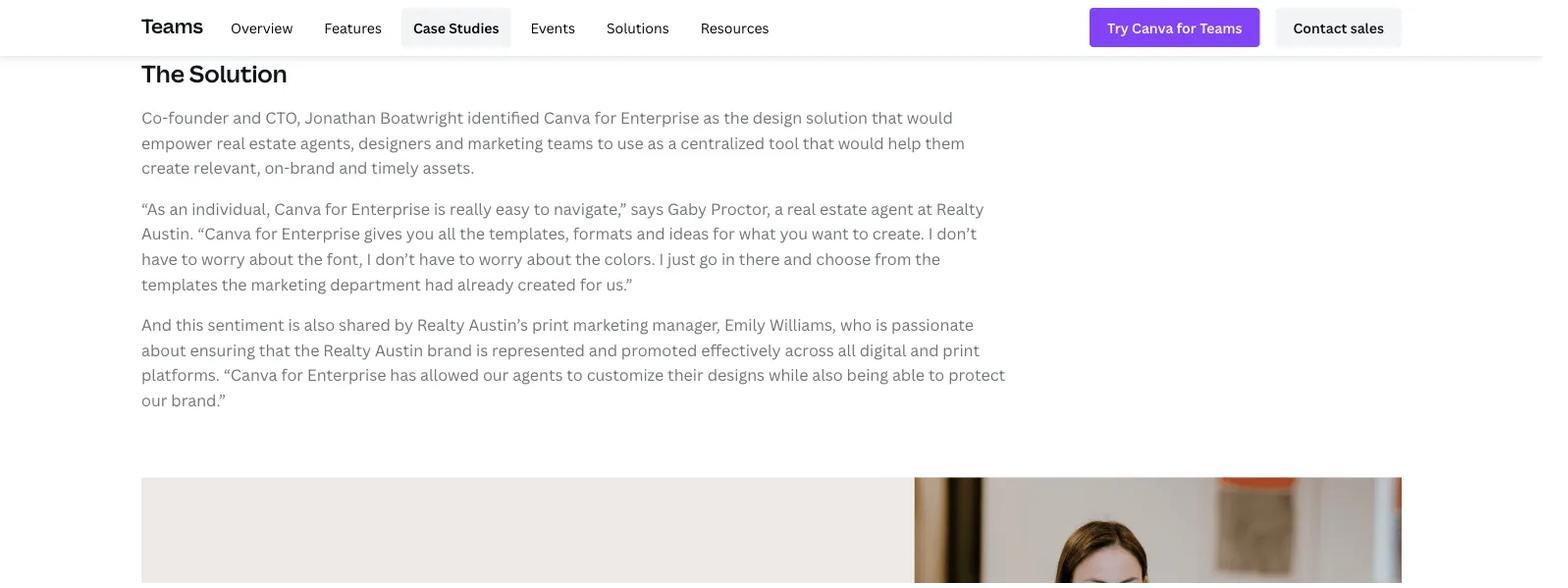 Task type: locate. For each thing, give the bounding box(es) containing it.
i left just
[[659, 248, 664, 269]]

studies
[[449, 18, 499, 37]]

just
[[668, 248, 696, 269]]

our down platforms.
[[141, 390, 167, 411]]

have up had
[[419, 248, 455, 269]]

all
[[438, 223, 456, 244], [838, 339, 856, 360]]

0 vertical spatial our
[[483, 364, 509, 386]]

1 vertical spatial also
[[812, 364, 843, 386]]

marketing inside "as an individual, canva for enterprise is really easy to navigate," says gaby proctor, a real estate agent at realty austin. "canva for enterprise gives you all the templates, formats and ideas for what you want to create. i don't have to worry about the font, i don't have to worry about the colors. i just go in there and choose from the templates the marketing department had already created for us."
[[251, 273, 326, 294]]

is
[[434, 198, 446, 219], [288, 314, 300, 335], [876, 314, 888, 335], [476, 339, 488, 360]]

marketing
[[468, 132, 543, 153], [251, 273, 326, 294], [573, 314, 649, 335]]

2 horizontal spatial marketing
[[573, 314, 649, 335]]

print up protect
[[943, 339, 980, 360]]

jonathan
[[305, 107, 376, 128]]

to right want
[[853, 223, 869, 244]]

to up "templates"
[[181, 248, 197, 269]]

marketing up sentiment
[[251, 273, 326, 294]]

0 vertical spatial real
[[216, 132, 245, 153]]

the up the centralized
[[724, 107, 749, 128]]

1 horizontal spatial print
[[943, 339, 980, 360]]

worry up "templates"
[[201, 248, 245, 269]]

contact sales image
[[1294, 16, 1385, 38]]

you left want
[[780, 223, 808, 244]]

1 horizontal spatial estate
[[820, 198, 868, 219]]

and left cto, at the left of the page
[[233, 107, 262, 128]]

1 horizontal spatial i
[[659, 248, 664, 269]]

that down the solution
[[803, 132, 835, 153]]

1 worry from the left
[[201, 248, 245, 269]]

0 vertical spatial a
[[668, 132, 677, 153]]

easy
[[496, 198, 530, 219]]

about up created
[[527, 248, 572, 269]]

0 horizontal spatial canva
[[274, 198, 321, 219]]

our
[[483, 364, 509, 386], [141, 390, 167, 411]]

1 horizontal spatial our
[[483, 364, 509, 386]]

0 vertical spatial "canva
[[198, 223, 251, 244]]

1 vertical spatial don't
[[375, 248, 415, 269]]

0 vertical spatial print
[[532, 314, 569, 335]]

brand inside co-founder and cto, jonathan boatwright identified canva for enterprise as the design solution that would empower real estate agents, designers and marketing teams to use as a centralized tool that would help them create relevant, on-brand and timely assets.
[[290, 157, 335, 178]]

0 vertical spatial brand
[[290, 157, 335, 178]]

0 horizontal spatial print
[[532, 314, 569, 335]]

1 horizontal spatial brand
[[427, 339, 472, 360]]

2 horizontal spatial that
[[872, 107, 903, 128]]

don't
[[937, 223, 977, 244], [375, 248, 415, 269]]

for
[[595, 107, 617, 128], [325, 198, 347, 219], [255, 223, 278, 244], [713, 223, 735, 244], [580, 273, 603, 294], [281, 364, 304, 386]]

from
[[875, 248, 912, 269]]

menu bar containing overview
[[211, 8, 781, 47]]

brand
[[290, 157, 335, 178], [427, 339, 472, 360]]

0 horizontal spatial also
[[304, 314, 335, 335]]

0 horizontal spatial about
[[141, 339, 186, 360]]

0 horizontal spatial have
[[141, 248, 178, 269]]

2 vertical spatial that
[[259, 339, 291, 360]]

1 horizontal spatial worry
[[479, 248, 523, 269]]

0 horizontal spatial real
[[216, 132, 245, 153]]

0 horizontal spatial all
[[438, 223, 456, 244]]

all down who
[[838, 339, 856, 360]]

1 horizontal spatial marketing
[[468, 132, 543, 153]]

0 horizontal spatial you
[[406, 223, 434, 244]]

0 horizontal spatial worry
[[201, 248, 245, 269]]

promoted
[[621, 339, 698, 360]]

1 horizontal spatial all
[[838, 339, 856, 360]]

real up want
[[787, 198, 816, 219]]

brand down agents,
[[290, 157, 335, 178]]

estate up want
[[820, 198, 868, 219]]

1 vertical spatial that
[[803, 132, 835, 153]]

i right font,
[[367, 248, 372, 269]]

the inside co-founder and cto, jonathan boatwright identified canva for enterprise as the design solution that would empower real estate agents, designers and marketing teams to use as a centralized tool that would help them create relevant, on-brand and timely assets.
[[724, 107, 749, 128]]

1 horizontal spatial have
[[419, 248, 455, 269]]

1 vertical spatial estate
[[820, 198, 868, 219]]

don't right create.
[[937, 223, 977, 244]]

0 vertical spatial realty
[[937, 198, 985, 219]]

2 horizontal spatial about
[[527, 248, 572, 269]]

that
[[872, 107, 903, 128], [803, 132, 835, 153], [259, 339, 291, 360]]

estate
[[249, 132, 297, 153], [820, 198, 868, 219]]

the inside and this sentiment is also shared by realty austin's print marketing manager, emily williams, who is passionate about ensuring that the realty austin brand is represented and promoted effectively across all digital and print platforms. "canva for enterprise has allowed our agents to customize their designs while also being able to protect our brand."
[[294, 339, 320, 360]]

1 vertical spatial our
[[141, 390, 167, 411]]

real inside co-founder and cto, jonathan boatwright identified canva for enterprise as the design solution that would empower real estate agents, designers and marketing teams to use as a centralized tool that would help them create relevant, on-brand and timely assets.
[[216, 132, 245, 153]]

about down and
[[141, 339, 186, 360]]

enterprise up font,
[[281, 223, 360, 244]]

1 horizontal spatial a
[[775, 198, 784, 219]]

to right the agents
[[567, 364, 583, 386]]

as right use at the left top of page
[[648, 132, 664, 153]]

"canva down "individual,"
[[198, 223, 251, 244]]

0 horizontal spatial brand
[[290, 157, 335, 178]]

"canva inside "as an individual, canva for enterprise is really easy to navigate," says gaby proctor, a real estate agent at realty austin. "canva for enterprise gives you all the templates, formats and ideas for what you want to create. i don't have to worry about the font, i don't have to worry about the colors. i just go in there and choose from the templates the marketing department had already created for us."
[[198, 223, 251, 244]]

estate up on-
[[249, 132, 297, 153]]

marketing down us."
[[573, 314, 649, 335]]

the
[[724, 107, 749, 128], [460, 223, 485, 244], [298, 248, 323, 269], [575, 248, 601, 269], [916, 248, 941, 269], [222, 273, 247, 294], [294, 339, 320, 360]]

for up in
[[713, 223, 735, 244]]

that up help
[[872, 107, 903, 128]]

0 vertical spatial all
[[438, 223, 456, 244]]

"canva
[[198, 223, 251, 244], [224, 364, 277, 386]]

1 have from the left
[[141, 248, 178, 269]]

2 horizontal spatial realty
[[937, 198, 985, 219]]

and down agents,
[[339, 157, 368, 178]]

0 horizontal spatial i
[[367, 248, 372, 269]]

1 vertical spatial all
[[838, 339, 856, 360]]

1 vertical spatial canva
[[274, 198, 321, 219]]

1 horizontal spatial real
[[787, 198, 816, 219]]

platforms.
[[141, 364, 220, 386]]

solutions link
[[595, 8, 681, 47]]

tool
[[769, 132, 799, 153]]

1 vertical spatial realty
[[417, 314, 465, 335]]

is inside "as an individual, canva for enterprise is really easy to navigate," says gaby proctor, a real estate agent at realty austin. "canva for enterprise gives you all the templates, formats and ideas for what you want to create. i don't have to worry about the font, i don't have to worry about the colors. i just go in there and choose from the templates the marketing department had already created for us."
[[434, 198, 446, 219]]

founder
[[168, 107, 229, 128]]

don't down gives
[[375, 248, 415, 269]]

that down sentiment
[[259, 339, 291, 360]]

a inside co-founder and cto, jonathan boatwright identified canva for enterprise as the design solution that would empower real estate agents, designers and marketing teams to use as a centralized tool that would help them create relevant, on-brand and timely assets.
[[668, 132, 677, 153]]

agent
[[871, 198, 914, 219]]

create
[[141, 157, 190, 178]]

an
[[169, 198, 188, 219]]

0 vertical spatial marketing
[[468, 132, 543, 153]]

1 vertical spatial print
[[943, 339, 980, 360]]

2 vertical spatial realty
[[323, 339, 371, 360]]

menu bar
[[211, 8, 781, 47]]

0 vertical spatial as
[[704, 107, 720, 128]]

brand."
[[171, 390, 226, 411]]

would
[[907, 107, 953, 128], [838, 132, 885, 153]]

designers
[[358, 132, 432, 153]]

the left font,
[[298, 248, 323, 269]]

realty down shared
[[323, 339, 371, 360]]

0 horizontal spatial as
[[648, 132, 664, 153]]

about down "individual,"
[[249, 248, 294, 269]]

1 horizontal spatial canva
[[544, 107, 591, 128]]

create.
[[873, 223, 925, 244]]

real
[[216, 132, 245, 153], [787, 198, 816, 219]]

1 horizontal spatial would
[[907, 107, 953, 128]]

and up customize in the bottom of the page
[[589, 339, 618, 360]]

would up them
[[907, 107, 953, 128]]

who
[[841, 314, 872, 335]]

0 vertical spatial estate
[[249, 132, 297, 153]]

print up represented in the bottom of the page
[[532, 314, 569, 335]]

"as an individual, canva for enterprise is really easy to navigate," says gaby proctor, a real estate agent at realty austin. "canva for enterprise gives you all the templates, formats and ideas for what you want to create. i don't have to worry about the font, i don't have to worry about the colors. i just go in there and choose from the templates the marketing department had already created for us."
[[141, 198, 985, 294]]

is right sentiment
[[288, 314, 300, 335]]

2 vertical spatial marketing
[[573, 314, 649, 335]]

enterprise up use at the left top of page
[[621, 107, 700, 128]]

teams
[[547, 132, 594, 153]]

i down at
[[929, 223, 933, 244]]

a up what
[[775, 198, 784, 219]]

i
[[929, 223, 933, 244], [367, 248, 372, 269], [659, 248, 664, 269]]

marketing down identified
[[468, 132, 543, 153]]

as
[[704, 107, 720, 128], [648, 132, 664, 153]]

teams element
[[141, 0, 1402, 55]]

you right gives
[[406, 223, 434, 244]]

worry up already
[[479, 248, 523, 269]]

canva down on-
[[274, 198, 321, 219]]

also down "across"
[[812, 364, 843, 386]]

1 vertical spatial a
[[775, 198, 784, 219]]

have down austin.
[[141, 248, 178, 269]]

canva up teams
[[544, 107, 591, 128]]

to
[[598, 132, 614, 153], [534, 198, 550, 219], [853, 223, 869, 244], [181, 248, 197, 269], [459, 248, 475, 269], [567, 364, 583, 386], [929, 364, 945, 386]]

all down really
[[438, 223, 456, 244]]

0 vertical spatial canva
[[544, 107, 591, 128]]

use
[[617, 132, 644, 153]]

1 vertical spatial brand
[[427, 339, 472, 360]]

cto,
[[265, 107, 301, 128]]

would down the solution
[[838, 132, 885, 153]]

brand up allowed
[[427, 339, 472, 360]]

case studies link
[[402, 8, 511, 47]]

1 horizontal spatial you
[[780, 223, 808, 244]]

0 horizontal spatial realty
[[323, 339, 371, 360]]

case
[[413, 18, 446, 37]]

1 vertical spatial "canva
[[224, 364, 277, 386]]

1 horizontal spatial that
[[803, 132, 835, 153]]

0 horizontal spatial a
[[668, 132, 677, 153]]

1 horizontal spatial also
[[812, 364, 843, 386]]

1 vertical spatial would
[[838, 132, 885, 153]]

created
[[518, 273, 576, 294]]

worry
[[201, 248, 245, 269], [479, 248, 523, 269]]

a right use at the left top of page
[[668, 132, 677, 153]]

for up navigate,"
[[595, 107, 617, 128]]

real up relevant,
[[216, 132, 245, 153]]

have
[[141, 248, 178, 269], [419, 248, 455, 269]]

realty right at
[[937, 198, 985, 219]]

0 horizontal spatial that
[[259, 339, 291, 360]]

0 vertical spatial would
[[907, 107, 953, 128]]

1 vertical spatial marketing
[[251, 273, 326, 294]]

1 vertical spatial real
[[787, 198, 816, 219]]

them
[[926, 132, 965, 153]]

enterprise inside co-founder and cto, jonathan boatwright identified canva for enterprise as the design solution that would empower real estate agents, designers and marketing teams to use as a centralized tool that would help them create relevant, on-brand and timely assets.
[[621, 107, 700, 128]]

passionate
[[892, 314, 974, 335]]

boatwright
[[380, 107, 464, 128]]

0 vertical spatial don't
[[937, 223, 977, 244]]

"as
[[141, 198, 166, 219]]

austin
[[375, 339, 423, 360]]

teams
[[141, 12, 203, 39]]

real inside "as an individual, canva for enterprise is really easy to navigate," says gaby proctor, a real estate agent at realty austin. "canva for enterprise gives you all the templates, formats and ideas for what you want to create. i don't have to worry about the font, i don't have to worry about the colors. i just go in there and choose from the templates the marketing department had already created for us."
[[787, 198, 816, 219]]

also left shared
[[304, 314, 335, 335]]

marketing inside co-founder and cto, jonathan boatwright identified canva for enterprise as the design solution that would empower real estate agents, designers and marketing teams to use as a centralized tool that would help them create relevant, on-brand and timely assets.
[[468, 132, 543, 153]]

realty right by
[[417, 314, 465, 335]]

to left use at the left top of page
[[598, 132, 614, 153]]

a
[[668, 132, 677, 153], [775, 198, 784, 219]]

1 horizontal spatial don't
[[937, 223, 977, 244]]

canva
[[544, 107, 591, 128], [274, 198, 321, 219]]

sentiment
[[208, 314, 284, 335]]

in
[[722, 248, 736, 269]]

and
[[233, 107, 262, 128], [435, 132, 464, 153], [339, 157, 368, 178], [637, 223, 666, 244], [784, 248, 813, 269], [589, 339, 618, 360], [911, 339, 939, 360]]

canva inside "as an individual, canva for enterprise is really easy to navigate," says gaby proctor, a real estate agent at realty austin. "canva for enterprise gives you all the templates, formats and ideas for what you want to create. i don't have to worry about the font, i don't have to worry about the colors. i just go in there and choose from the templates the marketing department had already created for us."
[[274, 198, 321, 219]]

as up the centralized
[[704, 107, 720, 128]]

1 horizontal spatial as
[[704, 107, 720, 128]]

for down sentiment
[[281, 364, 304, 386]]

while
[[769, 364, 809, 386]]

0 horizontal spatial marketing
[[251, 273, 326, 294]]

ensuring
[[190, 339, 255, 360]]

enterprise down shared
[[307, 364, 386, 386]]

our left the agents
[[483, 364, 509, 386]]

the down the formats
[[575, 248, 601, 269]]

by
[[395, 314, 413, 335]]

about
[[249, 248, 294, 269], [527, 248, 572, 269], [141, 339, 186, 360]]

co-
[[141, 107, 168, 128]]

resources
[[701, 18, 769, 37]]

2 horizontal spatial i
[[929, 223, 933, 244]]

the up sentiment
[[222, 273, 247, 294]]

case studies
[[413, 18, 499, 37]]

0 horizontal spatial estate
[[249, 132, 297, 153]]

0 vertical spatial that
[[872, 107, 903, 128]]

"canva down 'ensuring'
[[224, 364, 277, 386]]

the right 'ensuring'
[[294, 339, 320, 360]]

2 you from the left
[[780, 223, 808, 244]]

realty inside "as an individual, canva for enterprise is really easy to navigate," says gaby proctor, a real estate agent at realty austin. "canva for enterprise gives you all the templates, formats and ideas for what you want to create. i don't have to worry about the font, i don't have to worry about the colors. i just go in there and choose from the templates the marketing department had already created for us."
[[937, 198, 985, 219]]

0 horizontal spatial would
[[838, 132, 885, 153]]

is left really
[[434, 198, 446, 219]]

is down austin's
[[476, 339, 488, 360]]



Task type: vqa. For each thing, say whether or not it's contained in the screenshot.
"ESTATE"
yes



Task type: describe. For each thing, give the bounding box(es) containing it.
austin.
[[141, 223, 194, 244]]

1 horizontal spatial realty
[[417, 314, 465, 335]]

across
[[785, 339, 835, 360]]

what
[[739, 223, 776, 244]]

templates,
[[489, 223, 569, 244]]

colors.
[[604, 248, 656, 269]]

choose
[[816, 248, 871, 269]]

navigate,"
[[554, 198, 627, 219]]

has
[[390, 364, 417, 386]]

the down really
[[460, 223, 485, 244]]

agents
[[513, 364, 563, 386]]

allowed
[[420, 364, 479, 386]]

gives
[[364, 223, 403, 244]]

estate inside co-founder and cto, jonathan boatwright identified canva for enterprise as the design solution that would empower real estate agents, designers and marketing teams to use as a centralized tool that would help them create relevant, on-brand and timely assets.
[[249, 132, 297, 153]]

and down passionate at the right bottom of the page
[[911, 339, 939, 360]]

a inside "as an individual, canva for enterprise is really easy to navigate," says gaby proctor, a real estate agent at realty austin. "canva for enterprise gives you all the templates, formats and ideas for what you want to create. i don't have to worry about the font, i don't have to worry about the colors. i just go in there and choose from the templates the marketing department had already created for us."
[[775, 198, 784, 219]]

go
[[700, 248, 718, 269]]

co-founder and cto, jonathan boatwright identified canva for enterprise as the design solution that would empower real estate agents, designers and marketing teams to use as a centralized tool that would help them create relevant, on-brand and timely assets.
[[141, 107, 965, 178]]

solution
[[189, 58, 287, 89]]

features link
[[313, 8, 394, 47]]

marketing inside and this sentiment is also shared by realty austin's print marketing manager, emily williams, who is passionate about ensuring that the realty austin brand is represented and promoted effectively across all digital and print platforms. "canva for enterprise has allowed our agents to customize their designs while also being able to protect our brand."
[[573, 314, 649, 335]]

the
[[141, 58, 185, 89]]

1 you from the left
[[406, 223, 434, 244]]

gaby
[[668, 198, 707, 219]]

0 horizontal spatial our
[[141, 390, 167, 411]]

for up font,
[[325, 198, 347, 219]]

about inside and this sentiment is also shared by realty austin's print marketing manager, emily williams, who is passionate about ensuring that the realty austin brand is represented and promoted effectively across all digital and print platforms. "canva for enterprise has allowed our agents to customize their designs while also being able to protect our brand."
[[141, 339, 186, 360]]

to up templates,
[[534, 198, 550, 219]]

design
[[753, 107, 803, 128]]

says
[[631, 198, 664, 219]]

being
[[847, 364, 889, 386]]

and up assets.
[[435, 132, 464, 153]]

resources link
[[689, 8, 781, 47]]

protect
[[949, 364, 1006, 386]]

and right there
[[784, 248, 813, 269]]

for down "individual,"
[[255, 223, 278, 244]]

2 have from the left
[[419, 248, 455, 269]]

identified
[[467, 107, 540, 128]]

effectively
[[701, 339, 781, 360]]

their
[[668, 364, 704, 386]]

menu bar inside teams element
[[211, 8, 781, 47]]

solutions
[[607, 18, 669, 37]]

overview link
[[219, 8, 305, 47]]

us."
[[606, 273, 633, 294]]

for left us."
[[580, 273, 603, 294]]

brand inside and this sentiment is also shared by realty austin's print marketing manager, emily williams, who is passionate about ensuring that the realty austin brand is represented and promoted effectively across all digital and print platforms. "canva for enterprise has allowed our agents to customize their designs while also being able to protect our brand."
[[427, 339, 472, 360]]

agents,
[[300, 132, 355, 153]]

the solution
[[141, 58, 287, 89]]

1 horizontal spatial about
[[249, 248, 294, 269]]

department
[[330, 273, 421, 294]]

0 vertical spatial also
[[304, 314, 335, 335]]

help
[[888, 132, 922, 153]]

all inside "as an individual, canva for enterprise is really easy to navigate," says gaby proctor, a real estate agent at realty austin. "canva for enterprise gives you all the templates, formats and ideas for what you want to create. i don't have to worry about the font, i don't have to worry about the colors. i just go in there and choose from the templates the marketing department had already created for us."
[[438, 223, 456, 244]]

really
[[450, 198, 492, 219]]

templates
[[141, 273, 218, 294]]

overview
[[231, 18, 293, 37]]

the right from
[[916, 248, 941, 269]]

and down 'says'
[[637, 223, 666, 244]]

all inside and this sentiment is also shared by realty austin's print marketing manager, emily williams, who is passionate about ensuring that the realty austin brand is represented and promoted effectively across all digital and print platforms. "canva for enterprise has allowed our agents to customize their designs while also being able to protect our brand."
[[838, 339, 856, 360]]

2 worry from the left
[[479, 248, 523, 269]]

individual,
[[192, 198, 270, 219]]

events link
[[519, 8, 587, 47]]

estate inside "as an individual, canva for enterprise is really easy to navigate," says gaby proctor, a real estate agent at realty austin. "canva for enterprise gives you all the templates, formats and ideas for what you want to create. i don't have to worry about the font, i don't have to worry about the colors. i just go in there and choose from the templates the marketing department had already created for us."
[[820, 198, 868, 219]]

solution
[[806, 107, 868, 128]]

formats
[[573, 223, 633, 244]]

canva inside co-founder and cto, jonathan boatwright identified canva for enterprise as the design solution that would empower real estate agents, designers and marketing teams to use as a centralized tool that would help them create relevant, on-brand and timely assets.
[[544, 107, 591, 128]]

assets.
[[423, 157, 475, 178]]

represented
[[492, 339, 585, 360]]

at
[[918, 198, 933, 219]]

to up already
[[459, 248, 475, 269]]

to right able
[[929, 364, 945, 386]]

font,
[[327, 248, 363, 269]]

centralized
[[681, 132, 765, 153]]

to inside co-founder and cto, jonathan boatwright identified canva for enterprise as the design solution that would empower real estate agents, designers and marketing teams to use as a centralized tool that would help them create relevant, on-brand and timely assets.
[[598, 132, 614, 153]]

already
[[457, 273, 514, 294]]

ideas
[[669, 223, 709, 244]]

emily
[[725, 314, 766, 335]]

and
[[141, 314, 172, 335]]

digital
[[860, 339, 907, 360]]

want
[[812, 223, 849, 244]]

1 vertical spatial as
[[648, 132, 664, 153]]

austin's
[[469, 314, 528, 335]]

timely
[[372, 157, 419, 178]]

enterprise inside and this sentiment is also shared by realty austin's print marketing manager, emily williams, who is passionate about ensuring that the realty austin brand is represented and promoted effectively across all digital and print platforms. "canva for enterprise has allowed our agents to customize their designs while also being able to protect our brand."
[[307, 364, 386, 386]]

events
[[531, 18, 575, 37]]

empower
[[141, 132, 213, 153]]

this
[[176, 314, 204, 335]]

proctor,
[[711, 198, 771, 219]]

able
[[893, 364, 925, 386]]

there
[[739, 248, 780, 269]]

0 horizontal spatial don't
[[375, 248, 415, 269]]

enterprise up gives
[[351, 198, 430, 219]]

for inside co-founder and cto, jonathan boatwright identified canva for enterprise as the design solution that would empower real estate agents, designers and marketing teams to use as a centralized tool that would help them create relevant, on-brand and timely assets.
[[595, 107, 617, 128]]

and this sentiment is also shared by realty austin's print marketing manager, emily williams, who is passionate about ensuring that the realty austin brand is represented and promoted effectively across all digital and print platforms. "canva for enterprise has allowed our agents to customize their designs while also being able to protect our brand."
[[141, 314, 1006, 411]]

had
[[425, 273, 454, 294]]

that inside and this sentiment is also shared by realty austin's print marketing manager, emily williams, who is passionate about ensuring that the realty austin brand is represented and promoted effectively across all digital and print platforms. "canva for enterprise has allowed our agents to customize their designs while also being able to protect our brand."
[[259, 339, 291, 360]]

manager,
[[652, 314, 721, 335]]

relevant,
[[194, 157, 261, 178]]

designs
[[708, 364, 765, 386]]

is up digital
[[876, 314, 888, 335]]

for inside and this sentiment is also shared by realty austin's print marketing manager, emily williams, who is passionate about ensuring that the realty austin brand is represented and promoted effectively across all digital and print platforms. "canva for enterprise has allowed our agents to customize their designs while also being able to protect our brand."
[[281, 364, 304, 386]]

"canva inside and this sentiment is also shared by realty austin's print marketing manager, emily williams, who is passionate about ensuring that the realty austin brand is represented and promoted effectively across all digital and print platforms. "canva for enterprise has allowed our agents to customize their designs while also being able to protect our brand."
[[224, 364, 277, 386]]

customize
[[587, 364, 664, 386]]

shared
[[339, 314, 391, 335]]

williams,
[[770, 314, 837, 335]]



